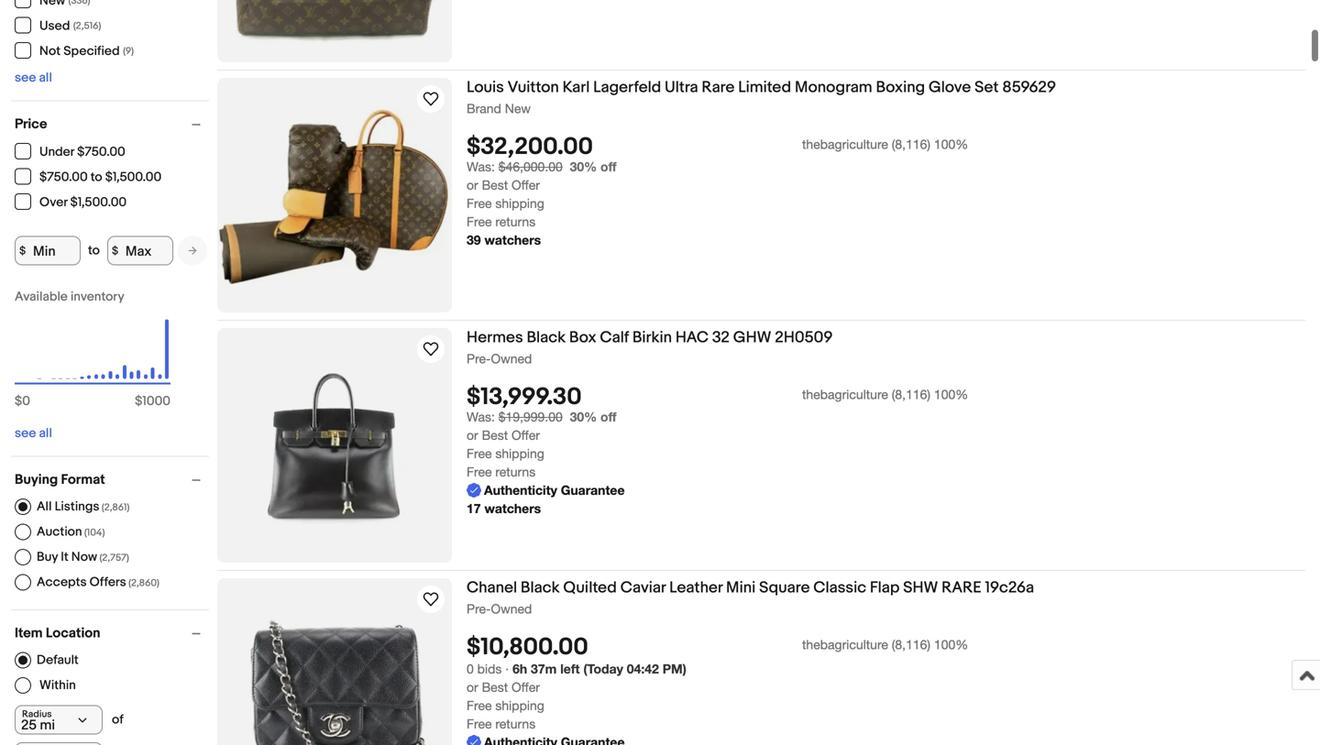 Task type: locate. For each thing, give the bounding box(es) containing it.
returns up the authenticity
[[495, 465, 536, 480]]

or inside thebagriculture (8,116) 100% was: $46,000.00 30% off or best offer free shipping free returns 39 watchers
[[467, 178, 478, 193]]

1 all from the top
[[39, 70, 52, 86]]

2 see from the top
[[15, 426, 36, 441]]

best down "$19,999.00"
[[482, 428, 508, 443]]

watchers right the 39
[[485, 233, 541, 248]]

$
[[19, 244, 26, 257], [112, 244, 118, 257], [15, 394, 22, 409], [135, 394, 142, 409]]

watchers
[[485, 233, 541, 248], [485, 501, 541, 516]]

owned inside hermes black box calf birkin hac 32 ghw 2h0509 pre-owned
[[491, 351, 532, 366]]

accepts
[[37, 575, 87, 590]]

was: inside thebagriculture (8,116) 100% was: $19,999.00 30% off or best offer free shipping free returns authenticity guarantee 17 watchers
[[467, 410, 495, 425]]

2 vertical spatial (8,116)
[[892, 637, 931, 653]]

$1,500.00 up over $1,500.00
[[105, 170, 162, 185]]

0 vertical spatial returns
[[495, 214, 536, 229]]

see all
[[15, 70, 52, 86], [15, 426, 52, 441]]

1 shipping from the top
[[495, 196, 544, 211]]

best inside thebagriculture (8,116) 100% was: $19,999.00 30% off or best offer free shipping free returns authenticity guarantee 17 watchers
[[482, 428, 508, 443]]

1 vertical spatial black
[[521, 579, 560, 598]]

(8,116) down shw
[[892, 637, 931, 653]]

2 pre- from the top
[[467, 601, 491, 617]]

authenticity guarantee text field containing authenticity guarantee
[[467, 482, 625, 500]]

best down the bids
[[482, 680, 508, 695]]

accepts offers (2,860)
[[37, 575, 159, 590]]

1 vertical spatial 100%
[[934, 387, 969, 402]]

owned down chanel
[[491, 601, 532, 617]]

1 vertical spatial pre-
[[467, 601, 491, 617]]

square
[[759, 579, 810, 598]]

1 vertical spatial best
[[482, 428, 508, 443]]

or inside thebagriculture (8,116) 100% was: $19,999.00 30% off or best offer free shipping free returns authenticity guarantee 17 watchers
[[467, 428, 478, 443]]

1 vertical spatial thebagriculture
[[802, 387, 888, 402]]

2 all from the top
[[39, 426, 52, 441]]

see all down 'not'
[[15, 70, 52, 86]]

None text field
[[15, 743, 103, 745]]

buying format
[[15, 472, 105, 488]]

watchers inside thebagriculture (8,116) 100% was: $19,999.00 30% off or best offer free shipping free returns authenticity guarantee 17 watchers
[[485, 501, 541, 516]]

thebagriculture down monogram
[[802, 137, 888, 152]]

1 or from the top
[[467, 178, 478, 193]]

17
[[467, 501, 481, 516]]

see down the $ 0
[[15, 426, 36, 441]]

1 vertical spatial see all
[[15, 426, 52, 441]]

see all button down 'not'
[[15, 70, 52, 86]]

thebagriculture for $32,200.00
[[802, 137, 888, 152]]

3 or from the top
[[467, 680, 478, 695]]

1 free from the top
[[467, 196, 492, 211]]

louis vuitton karl lagerfeld ultra rare limited monogram boxing glove set 859629 image
[[217, 106, 452, 284]]

buy it now (2,757)
[[37, 549, 129, 565]]

shipping up the authenticity
[[495, 446, 544, 461]]

guarantee
[[561, 483, 625, 498]]

black
[[527, 328, 566, 348], [521, 579, 560, 598]]

(8,116) for $32,200.00
[[892, 137, 931, 152]]

$ 1000
[[135, 394, 171, 409]]

3 shipping from the top
[[495, 698, 544, 714]]

$1,500.00 down $750.00 to $1,500.00
[[70, 195, 127, 210]]

returns down 6h at the bottom left of the page
[[495, 717, 536, 732]]

or up the 39
[[467, 178, 478, 193]]

30%
[[570, 159, 597, 174], [570, 410, 597, 425]]

location
[[46, 625, 100, 642]]

offer inside thebagriculture (8,116) 100% was: $46,000.00 30% off or best offer free shipping free returns 39 watchers
[[512, 178, 540, 193]]

was: left the $46,000.00
[[467, 159, 495, 174]]

(8,116) inside thebagriculture (8,116) 100% was: $46,000.00 30% off or best offer free shipping free returns 39 watchers
[[892, 137, 931, 152]]

$13,999.30
[[467, 383, 582, 412]]

mini
[[726, 579, 756, 598]]

2 thebagriculture from the top
[[802, 387, 888, 402]]

ghw
[[733, 328, 772, 348]]

returns inside thebagriculture (8,116) 100% was: $19,999.00 30% off or best offer free shipping free returns authenticity guarantee 17 watchers
[[495, 465, 536, 480]]

shipping for $19,999.00
[[495, 446, 544, 461]]

100% down rare
[[934, 637, 969, 653]]

or down the bids
[[467, 680, 478, 695]]

chanel black quilted caviar leather mini square classic flap shw rare 19c26a link
[[467, 579, 1306, 601]]

1 horizontal spatial 0
[[467, 662, 474, 677]]

100% down hermes black box calf birkin hac 32 ghw 2h0509 link
[[934, 387, 969, 402]]

watchers inside thebagriculture (8,116) 100% was: $46,000.00 30% off or best offer free shipping free returns 39 watchers
[[485, 233, 541, 248]]

0 vertical spatial see all button
[[15, 70, 52, 86]]

30% inside thebagriculture (8,116) 100% was: $19,999.00 30% off or best offer free shipping free returns authenticity guarantee 17 watchers
[[570, 410, 597, 425]]

or down "$13,999.30"
[[467, 428, 478, 443]]

0 vertical spatial owned
[[491, 351, 532, 366]]

0 left the bids
[[467, 662, 474, 677]]

thebagriculture down hermes black box calf birkin hac 32 ghw 2h0509 link
[[802, 387, 888, 402]]

price button
[[15, 116, 209, 132]]

0 vertical spatial offer
[[512, 178, 540, 193]]

2 vertical spatial offer
[[512, 680, 540, 695]]

0 vertical spatial all
[[39, 70, 52, 86]]

classic
[[814, 579, 867, 598]]

(2,861)
[[102, 502, 130, 514]]

1 offer from the top
[[512, 178, 540, 193]]

 (2,861) Items text field
[[99, 502, 130, 514]]

pre- down hermes
[[467, 351, 491, 366]]

2 30% from the top
[[570, 410, 597, 425]]

100% for $10,800.00
[[934, 637, 969, 653]]

2 vertical spatial 100%
[[934, 637, 969, 653]]

over
[[39, 195, 67, 210]]

Authenticity Guarantee text field
[[467, 482, 625, 500], [467, 734, 625, 745]]

2 vertical spatial shipping
[[495, 698, 544, 714]]

off up "guarantee"
[[601, 410, 617, 425]]

offer down the $46,000.00
[[512, 178, 540, 193]]

100% inside thebagriculture (8,116) 100% was: $46,000.00 30% off or best offer free shipping free returns 39 watchers
[[934, 137, 969, 152]]

$750.00 up over $1,500.00 link
[[39, 170, 88, 185]]

1 vertical spatial offer
[[512, 428, 540, 443]]

0 vertical spatial 0
[[22, 394, 30, 409]]

0 vertical spatial or
[[467, 178, 478, 193]]

3 100% from the top
[[934, 637, 969, 653]]

1 best from the top
[[482, 178, 508, 193]]

thebagriculture (8,116) 100% was: $46,000.00 30% off or best offer free shipping free returns 39 watchers
[[467, 137, 969, 248]]

100% down glove
[[934, 137, 969, 152]]

see up price
[[15, 70, 36, 86]]

black right chanel
[[521, 579, 560, 598]]

30% inside thebagriculture (8,116) 100% was: $46,000.00 30% off or best offer free shipping free returns 39 watchers
[[570, 159, 597, 174]]

black for $13,999.30
[[527, 328, 566, 348]]

shipping down 6h at the bottom left of the page
[[495, 698, 544, 714]]

1 vertical spatial authenticity guarantee text field
[[467, 734, 625, 745]]

see all button down the $ 0
[[15, 426, 52, 441]]

2 watchers from the top
[[485, 501, 541, 516]]

of
[[112, 712, 124, 728]]

all up buying
[[39, 426, 52, 441]]

100%
[[934, 137, 969, 152], [934, 387, 969, 402], [934, 637, 969, 653]]

over $1,500.00 link
[[15, 193, 128, 210]]

was:
[[467, 159, 495, 174], [467, 410, 495, 425]]

3 best from the top
[[482, 680, 508, 695]]

3 (8,116) from the top
[[892, 637, 931, 653]]

owned inside chanel black quilted caviar leather mini square classic flap shw rare 19c26a pre-owned
[[491, 601, 532, 617]]

or inside thebagriculture (8,116) 100% 0 bids · 6h 37m left (today 04:42 pm) or best offer free shipping free returns
[[467, 680, 478, 695]]

0 vertical spatial 30%
[[570, 159, 597, 174]]

new
[[505, 101, 531, 116]]

0 vertical spatial was:
[[467, 159, 495, 174]]

3 thebagriculture from the top
[[802, 637, 888, 653]]

$46,000.00
[[499, 159, 563, 174]]

to right minimum value in $ text box
[[88, 243, 100, 259]]

was: for $19,999.00
[[467, 410, 495, 425]]

shipping for $46,000.00
[[495, 196, 544, 211]]

black inside hermes black box calf birkin hac 32 ghw 2h0509 pre-owned
[[527, 328, 566, 348]]

over $1,500.00
[[39, 195, 127, 210]]

(104)
[[84, 527, 105, 539]]

rare
[[942, 579, 982, 598]]

(8,116)
[[892, 137, 931, 152], [892, 387, 931, 402], [892, 637, 931, 653]]

watch chanel black quilted caviar leather mini square classic flap shw rare 19c26a image
[[420, 589, 442, 611]]

30% right the $46,000.00
[[570, 159, 597, 174]]

(8,116) inside thebagriculture (8,116) 100% 0 bids · 6h 37m left (today 04:42 pm) or best offer free shipping free returns
[[892, 637, 931, 653]]

0 up buying
[[22, 394, 30, 409]]

shipping inside thebagriculture (8,116) 100% was: $46,000.00 30% off or best offer free shipping free returns 39 watchers
[[495, 196, 544, 211]]

hermes black box calf birkin hac 32 ghw 2h0509 heading
[[467, 328, 833, 348]]

pm)
[[663, 662, 687, 677]]

1 vertical spatial shipping
[[495, 446, 544, 461]]

off for $19,999.00
[[601, 410, 617, 425]]

1 off from the top
[[601, 159, 617, 174]]

1 100% from the top
[[934, 137, 969, 152]]

2 shipping from the top
[[495, 446, 544, 461]]

shw
[[903, 579, 938, 598]]

off inside thebagriculture (8,116) 100% was: $19,999.00 30% off or best offer free shipping free returns authenticity guarantee 17 watchers
[[601, 410, 617, 425]]

or for $46,000.00
[[467, 178, 478, 193]]

$ 0
[[15, 394, 30, 409]]

black left box
[[527, 328, 566, 348]]

offer for $19,999.00
[[512, 428, 540, 443]]

chanel black quilted caviar leather mini square classic flap shw rare 19c26a image
[[217, 618, 452, 745]]

it
[[61, 549, 68, 565]]

pre- inside hermes black box calf birkin hac 32 ghw 2h0509 pre-owned
[[467, 351, 491, 366]]

shipping inside thebagriculture (8,116) 100% was: $19,999.00 30% off or best offer free shipping free returns authenticity guarantee 17 watchers
[[495, 446, 544, 461]]

2 vertical spatial or
[[467, 680, 478, 695]]

0 vertical spatial best
[[482, 178, 508, 193]]

all
[[39, 70, 52, 86], [39, 426, 52, 441]]

0 vertical spatial thebagriculture
[[802, 137, 888, 152]]

offer down "$19,999.00"
[[512, 428, 540, 443]]

off right the $46,000.00
[[601, 159, 617, 174]]

offer down 6h at the bottom left of the page
[[512, 680, 540, 695]]

hac
[[676, 328, 709, 348]]

black inside chanel black quilted caviar leather mini square classic flap shw rare 19c26a pre-owned
[[521, 579, 560, 598]]

(8,116) down boxing
[[892, 137, 931, 152]]

1 returns from the top
[[495, 214, 536, 229]]

owned
[[491, 351, 532, 366], [491, 601, 532, 617]]

shipping
[[495, 196, 544, 211], [495, 446, 544, 461], [495, 698, 544, 714]]

or
[[467, 178, 478, 193], [467, 428, 478, 443], [467, 680, 478, 695]]

(8,116) down hermes black box calf birkin hac 32 ghw 2h0509 link
[[892, 387, 931, 402]]

best down the $46,000.00
[[482, 178, 508, 193]]

2 or from the top
[[467, 428, 478, 443]]

1 authenticity guarantee text field from the top
[[467, 482, 625, 500]]

watchers down the authenticity
[[485, 501, 541, 516]]

1 vertical spatial 30%
[[570, 410, 597, 425]]

1 vertical spatial all
[[39, 426, 52, 441]]

thebagriculture inside thebagriculture (8,116) 100% was: $46,000.00 30% off or best offer free shipping free returns 39 watchers
[[802, 137, 888, 152]]

2 off from the top
[[601, 410, 617, 425]]

thebagriculture down classic
[[802, 637, 888, 653]]

2 best from the top
[[482, 428, 508, 443]]

was: left "$19,999.00"
[[467, 410, 495, 425]]

rare
[[702, 78, 735, 97]]

best inside thebagriculture (8,116) 100% 0 bids · 6h 37m left (today 04:42 pm) or best offer free shipping free returns
[[482, 680, 508, 695]]

shipping inside thebagriculture (8,116) 100% 0 bids · 6h 37m left (today 04:42 pm) or best offer free shipping free returns
[[495, 698, 544, 714]]

$1,500.00
[[105, 170, 162, 185], [70, 195, 127, 210]]

off inside thebagriculture (8,116) 100% was: $46,000.00 30% off or best offer free shipping free returns 39 watchers
[[601, 159, 617, 174]]

0 vertical spatial shipping
[[495, 196, 544, 211]]

0 vertical spatial (8,116)
[[892, 137, 931, 152]]

1 vertical spatial to
[[88, 243, 100, 259]]

to
[[91, 170, 102, 185], [88, 243, 100, 259]]

2 returns from the top
[[495, 465, 536, 480]]

authenticity guarantee text field up 17
[[467, 482, 625, 500]]

1 was: from the top
[[467, 159, 495, 174]]

returns down the $46,000.00
[[495, 214, 536, 229]]

pre- inside chanel black quilted caviar leather mini square classic flap shw rare 19c26a pre-owned
[[467, 601, 491, 617]]

owned down hermes
[[491, 351, 532, 366]]

thebagriculture (8,116) 100% was: $19,999.00 30% off or best offer free shipping free returns authenticity guarantee 17 watchers
[[467, 387, 969, 516]]

item
[[15, 625, 43, 642]]

see all down the $ 0
[[15, 426, 52, 441]]

thebagriculture inside thebagriculture (8,116) 100% 0 bids · 6h 37m left (today 04:42 pm) or best offer free shipping free returns
[[802, 637, 888, 653]]

pre-
[[467, 351, 491, 366], [467, 601, 491, 617]]

1 vertical spatial see all button
[[15, 426, 52, 441]]

2 vertical spatial returns
[[495, 717, 536, 732]]

3 offer from the top
[[512, 680, 540, 695]]

2 100% from the top
[[934, 387, 969, 402]]

pre- down chanel
[[467, 601, 491, 617]]

1 thebagriculture from the top
[[802, 137, 888, 152]]

returns inside thebagriculture (8,116) 100% was: $46,000.00 30% off or best offer free shipping free returns 39 watchers
[[495, 214, 536, 229]]

1 vertical spatial watchers
[[485, 501, 541, 516]]

100% inside thebagriculture (8,116) 100% 0 bids · 6h 37m left (today 04:42 pm) or best offer free shipping free returns
[[934, 637, 969, 653]]

was: inside thebagriculture (8,116) 100% was: $46,000.00 30% off or best offer free shipping free returns 39 watchers
[[467, 159, 495, 174]]

$ up buying format dropdown button
[[135, 394, 142, 409]]

1 owned from the top
[[491, 351, 532, 366]]

0 vertical spatial off
[[601, 159, 617, 174]]

best
[[482, 178, 508, 193], [482, 428, 508, 443], [482, 680, 508, 695]]

1 vertical spatial owned
[[491, 601, 532, 617]]

offers
[[90, 575, 126, 590]]

shipping down the $46,000.00
[[495, 196, 544, 211]]

2 offer from the top
[[512, 428, 540, 443]]

(today
[[583, 662, 623, 677]]

0 horizontal spatial 0
[[22, 394, 30, 409]]

 (2,860) Items text field
[[126, 577, 159, 589]]

0 vertical spatial authenticity guarantee text field
[[467, 482, 625, 500]]

lagerfeld
[[593, 78, 661, 97]]

0 vertical spatial black
[[527, 328, 566, 348]]

2 vertical spatial thebagriculture
[[802, 637, 888, 653]]

$750.00 up $750.00 to $1,500.00
[[77, 144, 125, 160]]

1 (8,116) from the top
[[892, 137, 931, 152]]

2 was: from the top
[[467, 410, 495, 425]]

2 authenticity guarantee text field from the top
[[467, 734, 625, 745]]

1 pre- from the top
[[467, 351, 491, 366]]

(2,516)
[[73, 20, 101, 32]]

1 vertical spatial 0
[[467, 662, 474, 677]]

3 returns from the top
[[495, 717, 536, 732]]

2 owned from the top
[[491, 601, 532, 617]]

offer inside thebagriculture (8,116) 100% was: $19,999.00 30% off or best offer free shipping free returns authenticity guarantee 17 watchers
[[512, 428, 540, 443]]

all down 'not'
[[39, 70, 52, 86]]

0 vertical spatial watchers
[[485, 233, 541, 248]]

1 watchers from the top
[[485, 233, 541, 248]]

1 30% from the top
[[570, 159, 597, 174]]

authenticity guarantee text field down "37m"
[[467, 734, 625, 745]]

0 vertical spatial see
[[15, 70, 36, 86]]

$10,800.00
[[467, 634, 588, 662]]

2 vertical spatial best
[[482, 680, 508, 695]]

 (104) Items text field
[[82, 527, 105, 539]]

1 vertical spatial returns
[[495, 465, 536, 480]]

04:42
[[627, 662, 659, 677]]

(8,116) inside thebagriculture (8,116) 100% was: $19,999.00 30% off or best offer free shipping free returns authenticity guarantee 17 watchers
[[892, 387, 931, 402]]

auction (104)
[[37, 524, 105, 540]]

see
[[15, 70, 36, 86], [15, 426, 36, 441]]

0 vertical spatial pre-
[[467, 351, 491, 366]]

1 vertical spatial off
[[601, 410, 617, 425]]

used
[[39, 18, 70, 34]]

1 vertical spatial or
[[467, 428, 478, 443]]

1 vertical spatial was:
[[467, 410, 495, 425]]

2 (8,116) from the top
[[892, 387, 931, 402]]

1 vertical spatial (8,116)
[[892, 387, 931, 402]]

to up over $1,500.00
[[91, 170, 102, 185]]

1 vertical spatial see
[[15, 426, 36, 441]]

thebagriculture
[[802, 137, 888, 152], [802, 387, 888, 402], [802, 637, 888, 653]]

0 vertical spatial see all
[[15, 70, 52, 86]]

returns for 39
[[495, 214, 536, 229]]

best inside thebagriculture (8,116) 100% was: $46,000.00 30% off or best offer free shipping free returns 39 watchers
[[482, 178, 508, 193]]

30% right "$19,999.00"
[[570, 410, 597, 425]]

louis vuitton karl lagerfeld ultra rare limited monogram boxing glove set 859629 brand new
[[467, 78, 1056, 116]]

1000
[[142, 394, 171, 409]]

100% for $32,200.00
[[934, 137, 969, 152]]

(2,757)
[[99, 552, 129, 564]]

0 vertical spatial 100%
[[934, 137, 969, 152]]



Task type: vqa. For each thing, say whether or not it's contained in the screenshot.
2H0509
yes



Task type: describe. For each thing, give the bounding box(es) containing it.
boxing
[[876, 78, 925, 97]]

859629
[[1002, 78, 1056, 97]]

price
[[15, 116, 47, 132]]

black for $10,800.00
[[521, 579, 560, 598]]

specified
[[64, 44, 120, 59]]

2 free from the top
[[467, 214, 492, 229]]

4 free from the top
[[467, 465, 492, 480]]

flap
[[870, 579, 900, 598]]

1 vertical spatial $1,500.00
[[70, 195, 127, 210]]

under $750.00
[[39, 144, 125, 160]]

chanel black quilted caviar leather mini square classic flap shw rare 19c26a heading
[[467, 579, 1034, 598]]

returns for authenticity
[[495, 465, 536, 480]]

used (2,516)
[[39, 18, 101, 34]]

available inventory
[[15, 289, 124, 305]]

1 see all from the top
[[15, 70, 52, 86]]

default link
[[15, 652, 79, 669]]

chanel
[[467, 579, 517, 598]]

item location
[[15, 625, 100, 642]]

under $750.00 link
[[15, 143, 126, 160]]

best for $46,000.00
[[482, 178, 508, 193]]

(8,116) for $10,800.00
[[892, 637, 931, 653]]

graph of available inventory between $0 and $1000+ image
[[15, 289, 171, 419]]

30% for $19,999.00
[[570, 410, 597, 425]]

auction
[[37, 524, 82, 540]]

all
[[37, 499, 52, 515]]

$750.00 to $1,500.00 link
[[15, 168, 162, 185]]

$ up inventory
[[112, 244, 118, 257]]

$ up available
[[19, 244, 26, 257]]

louis
[[467, 78, 504, 97]]

$ up buying
[[15, 394, 22, 409]]

or for $19,999.00
[[467, 428, 478, 443]]

Minimum Value in $ text field
[[15, 236, 81, 265]]

0 vertical spatial $1,500.00
[[105, 170, 162, 185]]

buying
[[15, 472, 58, 488]]

Maximum Value in $ text field
[[107, 236, 173, 265]]

2 see all button from the top
[[15, 426, 52, 441]]

0 inside thebagriculture (8,116) 100% 0 bids · 6h 37m left (today 04:42 pm) or best offer free shipping free returns
[[467, 662, 474, 677]]

offer inside thebagriculture (8,116) 100% 0 bids · 6h 37m left (today 04:42 pm) or best offer free shipping free returns
[[512, 680, 540, 695]]

under
[[39, 144, 74, 160]]

$750.00 to $1,500.00
[[39, 170, 162, 185]]

authenticity guarantee text field for $13,999.30
[[467, 482, 625, 500]]

2 see all from the top
[[15, 426, 52, 441]]

listings
[[55, 499, 99, 515]]

louis vuitton monogram speedy 35 boston bag 863391 image
[[217, 0, 452, 62]]

caviar
[[620, 579, 666, 598]]

chanel black quilted caviar leather mini square classic flap shw rare 19c26a pre-owned
[[467, 579, 1034, 617]]

30% for $46,000.00
[[570, 159, 597, 174]]

bids
[[477, 662, 502, 677]]

0 inside image
[[22, 394, 30, 409]]

was: for $46,000.00
[[467, 159, 495, 174]]

all for first see all button from the bottom of the page
[[39, 426, 52, 441]]

thebagriculture (8,116) 100% 0 bids · 6h 37m left (today 04:42 pm) or best offer free shipping free returns
[[467, 637, 969, 732]]

buy
[[37, 549, 58, 565]]

19c26a
[[985, 579, 1034, 598]]

available
[[15, 289, 68, 305]]

louis vuitton karl lagerfeld ultra rare limited monogram boxing glove set 859629 link
[[467, 78, 1306, 100]]

6h
[[513, 662, 527, 677]]

0 vertical spatial $750.00
[[77, 144, 125, 160]]

buying format button
[[15, 472, 209, 488]]

brand
[[467, 101, 501, 116]]

(2,860)
[[128, 577, 159, 589]]

leather
[[669, 579, 723, 598]]

hermes black box calf birkin hac 32 ghw 2h0509 image
[[217, 367, 452, 524]]

thebagriculture for $10,800.00
[[802, 637, 888, 653]]

monogram
[[795, 78, 873, 97]]

hermes black box calf birkin hac 32 ghw 2h0509 link
[[467, 328, 1306, 351]]

offer for $46,000.00
[[512, 178, 540, 193]]

vuitton
[[508, 78, 559, 97]]

item location button
[[15, 625, 209, 642]]

default
[[37, 653, 79, 668]]

box
[[569, 328, 596, 348]]

returns inside thebagriculture (8,116) 100% 0 bids · 6h 37m left (today 04:42 pm) or best offer free shipping free returns
[[495, 717, 536, 732]]

birkin
[[632, 328, 672, 348]]

39
[[467, 233, 481, 248]]

left
[[560, 662, 580, 677]]

all listings (2,861)
[[37, 499, 130, 515]]

3 free from the top
[[467, 446, 492, 461]]

best for $19,999.00
[[482, 428, 508, 443]]

hermes black box calf birkin hac 32 ghw 2h0509 pre-owned
[[467, 328, 833, 366]]

inventory
[[71, 289, 124, 305]]

100% inside thebagriculture (8,116) 100% was: $19,999.00 30% off or best offer free shipping free returns authenticity guarantee 17 watchers
[[934, 387, 969, 402]]

37m
[[531, 662, 557, 677]]

5 free from the top
[[467, 698, 492, 714]]

not specified (9)
[[39, 44, 134, 59]]

(9)
[[123, 45, 134, 57]]

all for second see all button from the bottom
[[39, 70, 52, 86]]

within
[[39, 678, 76, 694]]

$19,999.00
[[499, 410, 563, 425]]

watch hermes black box calf birkin hac 32 ghw 2h0509 image
[[420, 338, 442, 360]]

set
[[975, 78, 999, 97]]

hermes
[[467, 328, 523, 348]]

calf
[[600, 328, 629, 348]]

louis vuitton karl lagerfeld ultra rare limited monogram boxing glove set 859629 heading
[[467, 78, 1056, 97]]

0 vertical spatial to
[[91, 170, 102, 185]]

karl
[[563, 78, 590, 97]]

ultra
[[665, 78, 698, 97]]

2h0509
[[775, 328, 833, 348]]

1 vertical spatial $750.00
[[39, 170, 88, 185]]

thebagriculture inside thebagriculture (8,116) 100% was: $19,999.00 30% off or best offer free shipping free returns authenticity guarantee 17 watchers
[[802, 387, 888, 402]]

format
[[61, 472, 105, 488]]

1 see from the top
[[15, 70, 36, 86]]

not
[[39, 44, 61, 59]]

watch louis vuitton karl lagerfeld ultra rare limited monogram boxing glove set 859629 image
[[420, 88, 442, 110]]

1 see all button from the top
[[15, 70, 52, 86]]

authenticity
[[484, 483, 557, 498]]

now
[[71, 549, 97, 565]]

off for $46,000.00
[[601, 159, 617, 174]]

32
[[712, 328, 730, 348]]

authenticity guarantee text field for $10,800.00
[[467, 734, 625, 745]]

6 free from the top
[[467, 717, 492, 732]]

 (2,757) Items text field
[[97, 552, 129, 564]]

glove
[[929, 78, 971, 97]]

limited
[[738, 78, 791, 97]]

·
[[505, 662, 509, 677]]



